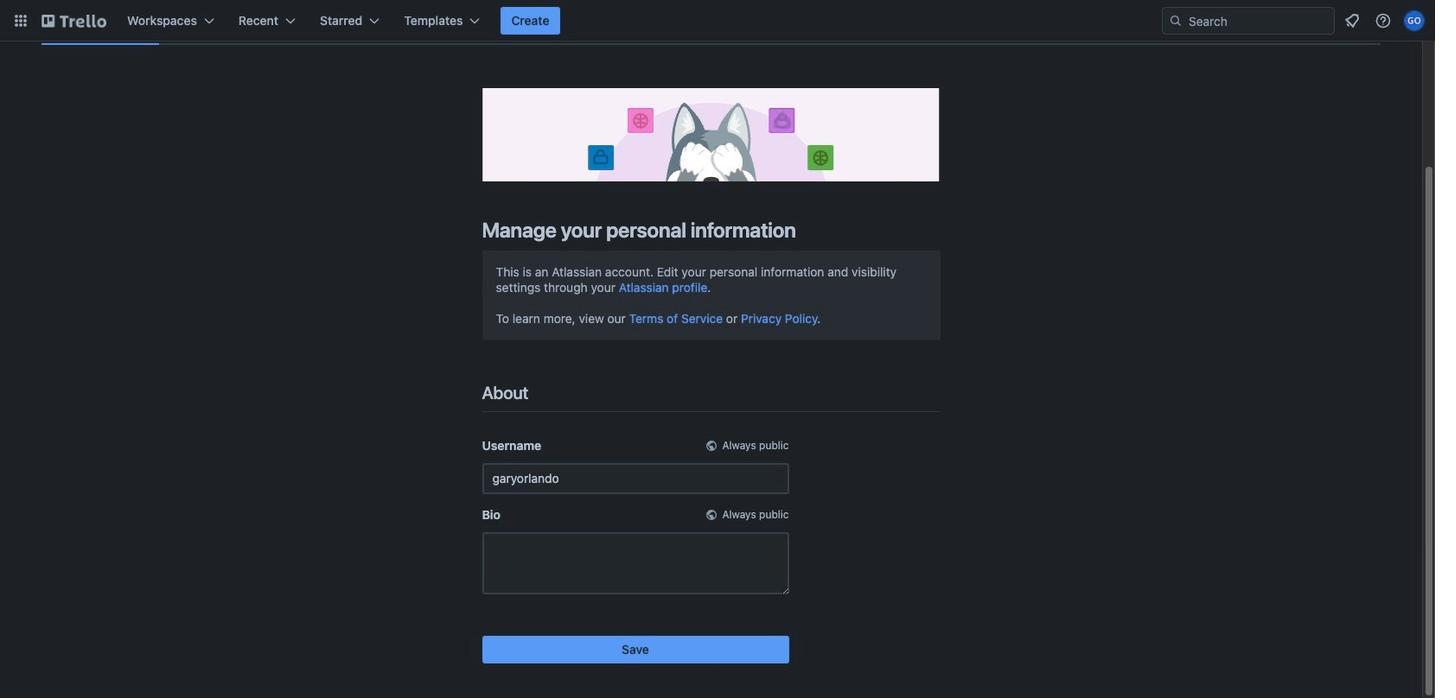 Task type: vqa. For each thing, say whether or not it's contained in the screenshot.
sm image to the right
no



Task type: describe. For each thing, give the bounding box(es) containing it.
back to home image
[[42, 7, 106, 35]]

open information menu image
[[1375, 12, 1392, 29]]

primary element
[[0, 0, 1435, 42]]

gary orlando (garyorlando) image
[[1404, 10, 1425, 31]]



Task type: locate. For each thing, give the bounding box(es) containing it.
Search field
[[1183, 9, 1334, 33]]

search image
[[1169, 14, 1183, 28]]

None text field
[[482, 463, 789, 494]]

0 notifications image
[[1342, 10, 1363, 31]]

None text field
[[482, 532, 789, 595]]



